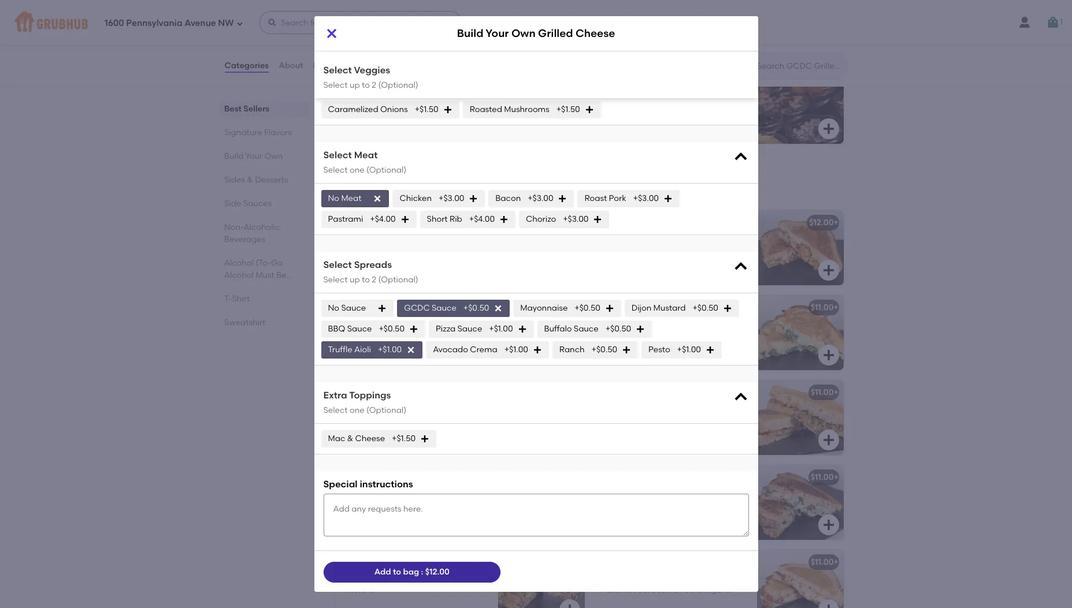 Task type: vqa. For each thing, say whether or not it's contained in the screenshot.
RESTAURANTS at the left bottom of the page
no



Task type: locate. For each thing, give the bounding box(es) containing it.
pesto inside mozzarella cheese, spinach, basil, pesto
[[601, 331, 623, 341]]

avocado right gallo,
[[696, 246, 731, 256]]

buffalo up the bbq sauce
[[342, 303, 371, 313]]

add to bag : $12.00
[[375, 568, 450, 578]]

(optional) down spreads
[[378, 275, 419, 285]]

1 vertical spatial aioli
[[601, 513, 618, 523]]

signature
[[224, 128, 262, 138], [333, 171, 392, 185], [390, 187, 422, 195]]

signature left flavors:
[[390, 187, 422, 195]]

bbq down no sauce
[[328, 324, 345, 334]]

0 horizontal spatial $12.00
[[425, 568, 450, 578]]

& down 'pulled'
[[347, 434, 353, 444]]

buffalo down mayonnaise
[[544, 324, 572, 334]]

crunch inside 'cheddar and pepper jack cheese, cajun crunch (bell pepper, celery, onion) remoulade'
[[627, 416, 656, 426]]

and up sauce,
[[645, 574, 660, 584]]

ranch down buffalo sauce
[[560, 345, 585, 355]]

cheese, inside swiss cheese, pastrami, sauekraut, mustard
[[365, 574, 397, 584]]

avocado down pizza sauce
[[433, 345, 468, 355]]

caramelized onions
[[328, 105, 408, 115]]

sauekraut,
[[438, 574, 480, 584]]

best inside best sellers most ordered on grubhub
[[333, 39, 360, 53]]

flavors inside tab
[[264, 128, 292, 138]]

diced
[[416, 234, 439, 244], [413, 404, 436, 414], [376, 501, 399, 511]]

+$1.50 for mac & cheese
[[392, 434, 416, 444]]

own inside build your own tab
[[264, 152, 283, 161]]

meat for select
[[354, 150, 378, 161]]

0 horizontal spatial pesto
[[601, 331, 623, 341]]

sellers for best sellers
[[243, 104, 269, 114]]

bacon up spreads
[[342, 246, 367, 256]]

spinach,
[[679, 319, 713, 329], [441, 489, 475, 499], [650, 501, 685, 511]]

truffle for truffle aioli
[[328, 345, 353, 355]]

0 vertical spatial pepper
[[601, 234, 630, 244]]

2 vertical spatial up
[[350, 275, 360, 285]]

flavors for signature flavors
[[264, 128, 292, 138]]

0 horizontal spatial ranch
[[342, 343, 367, 353]]

diced inside cheddar cheese, diced jalapeno, pulled pork, mac and chees, bbq sauce
[[413, 404, 436, 414]]

1 +$4.00 from the left
[[370, 215, 396, 224]]

crema
[[601, 258, 629, 268], [470, 345, 498, 355]]

mustard
[[654, 304, 686, 313], [342, 586, 374, 596]]

1 horizontal spatial mustard
[[654, 304, 686, 313]]

mac right pork,
[[389, 416, 407, 426]]

and up (diced
[[379, 319, 395, 329]]

meat up pastrami
[[341, 194, 362, 204]]

basil, inside mozzarella and parmesan cheese, pizza sauce, basil, dried oregano
[[652, 586, 672, 596]]

Special instructions text field
[[324, 494, 749, 537]]

one for toppings
[[350, 406, 365, 416]]

1 horizontal spatial crunch
[[627, 416, 656, 426]]

build inside build your own grilled cheese $9.50 +
[[603, 106, 623, 116]]

sauce for no sauce
[[341, 304, 366, 313]]

1 2 from the top
[[372, 35, 377, 45]]

best up most
[[333, 39, 360, 53]]

american inside the "american cheese, diced tomato, bacon"
[[342, 234, 381, 244]]

crema down the crumble,
[[601, 258, 629, 268]]

signature for signature flavors
[[224, 128, 262, 138]]

your inside tab
[[245, 152, 262, 161]]

select veggies select up to 2 (optional)
[[324, 19, 419, 45], [324, 65, 419, 90]]

non-
[[224, 223, 243, 232]]

sellers up signature flavors
[[243, 104, 269, 114]]

:
[[421, 568, 423, 578]]

pizza inside mozzarella and parmesan cheese, pizza sauce, basil, dried oregano
[[601, 586, 621, 596]]

1 horizontal spatial mac
[[389, 416, 407, 426]]

1 vertical spatial one
[[350, 406, 365, 416]]

0 vertical spatial mac
[[598, 187, 613, 195]]

0 vertical spatial celery,
[[428, 331, 454, 341]]

de
[[658, 246, 669, 256]]

2 horizontal spatial own
[[644, 106, 662, 116]]

build inside tab
[[224, 152, 243, 161]]

+$0.50 for gcdc sauce
[[464, 304, 489, 313]]

2 select veggies select up to 2 (optional) from the top
[[324, 65, 419, 90]]

meat
[[354, 150, 378, 161], [341, 194, 362, 204]]

2 down spreads
[[372, 275, 377, 285]]

your
[[486, 27, 509, 40], [625, 106, 642, 116], [245, 152, 262, 161]]

3 2 from the top
[[372, 275, 377, 285]]

buffalo sauce
[[544, 324, 599, 334]]

$11.00 for cheddar and blue cheese, buffalo crunch (diced carrot, celery, onion), ranch and hot sauce
[[552, 303, 575, 313]]

1 horizontal spatial crema
[[601, 258, 629, 268]]

signature up famous
[[333, 171, 392, 185]]

0 horizontal spatial basil,
[[652, 586, 672, 596]]

2 horizontal spatial your
[[625, 106, 642, 116]]

crema down onion),
[[470, 345, 498, 355]]

pepper inside pepper jack cheese, chorizo crumble, pico de gallo, avocado crema
[[601, 234, 630, 244]]

basil, inside mozzarella cheese, spinach, basil, pesto
[[715, 319, 735, 329]]

up down 'no veggies' at left
[[350, 80, 360, 90]]

american up the "american cheese, diced tomato, bacon"
[[369, 218, 408, 228]]

2 +$4.00 from the left
[[469, 215, 495, 224]]

0 horizontal spatial jack
[[631, 234, 651, 244]]

avocado
[[696, 246, 731, 256], [433, 345, 468, 355]]

mac right the or
[[598, 187, 613, 195]]

+$0.50 up "soup"
[[367, 84, 393, 94]]

+$1.50 right mushrooms
[[557, 105, 580, 115]]

available
[[451, 187, 482, 195]]

0 vertical spatial build
[[457, 27, 484, 40]]

1 vertical spatial american
[[342, 234, 381, 244]]

1 vertical spatial pesto
[[649, 345, 671, 355]]

celery, inside cheddar and blue cheese, buffalo crunch (diced carrot, celery, onion), ranch and hot sauce
[[428, 331, 454, 341]]

0 horizontal spatial grilled
[[500, 187, 522, 195]]

american down young
[[342, 234, 381, 244]]

crunch up truffle aioli
[[342, 331, 371, 341]]

+$0.50 left 'green'
[[575, 304, 601, 313]]

sweatshirt tab
[[224, 317, 305, 329]]

0 vertical spatial one
[[350, 165, 365, 175]]

sellers up on
[[362, 39, 403, 53]]

jack inside pepper jack cheese, chorizo crumble, pico de gallo, avocado crema
[[631, 234, 651, 244]]

build your own grilled cheese
[[457, 27, 615, 40]]

+ for mozzarella, feta cheese, spinach, tomato, diced red onion
[[575, 473, 580, 483]]

tomato, down rib
[[441, 234, 473, 244]]

1 horizontal spatial pizza
[[601, 586, 621, 596]]

cajun
[[601, 416, 625, 426]]

3 no from the top
[[328, 304, 339, 313]]

1 horizontal spatial jack
[[686, 404, 706, 414]]

3 up from the top
[[350, 275, 360, 285]]

1 vertical spatial &
[[615, 187, 620, 195]]

mustard up mozzarella cheese, spinach, basil, pesto
[[654, 304, 686, 313]]

$11.00 + for mozzarella, feta cheese, spinach, tomato, diced red onion
[[552, 473, 580, 483]]

1 vertical spatial roasted
[[679, 489, 711, 499]]

truffle inside mozzarella cheese, roasted mushrooms, spinach, truffle herb aioli
[[687, 501, 711, 511]]

tomato, inside the "american cheese, diced tomato, bacon"
[[441, 234, 473, 244]]

& inside sides & desserts tab
[[247, 175, 253, 185]]

diced down feta
[[376, 501, 399, 511]]

0 horizontal spatial tomato,
[[342, 501, 374, 511]]

bacon inside the "american cheese, diced tomato, bacon"
[[342, 246, 367, 256]]

grilled inside build your own grilled cheese $9.50 +
[[664, 106, 691, 116]]

one up 'pulled'
[[350, 406, 365, 416]]

svg image
[[236, 20, 243, 27], [325, 27, 339, 40], [398, 85, 407, 94], [585, 106, 594, 115], [563, 122, 577, 136], [822, 122, 836, 136], [373, 194, 383, 204], [469, 194, 478, 204], [558, 194, 568, 204], [664, 194, 673, 204], [500, 215, 509, 225], [594, 215, 603, 225], [733, 259, 749, 275], [822, 264, 836, 277], [378, 304, 387, 314], [494, 304, 503, 314], [605, 304, 615, 314], [518, 325, 527, 334], [636, 325, 645, 334], [533, 346, 542, 355], [733, 390, 749, 406], [822, 434, 836, 447], [822, 519, 836, 532], [563, 604, 577, 609]]

0 vertical spatial own
[[512, 27, 536, 40]]

+$3.00 left melt,
[[528, 194, 554, 204]]

tomato
[[344, 106, 374, 116]]

spinach, right mushrooms,
[[650, 501, 685, 511]]

and inside mozzarella and parmesan cheese, pizza sauce, basil, dried oregano
[[645, 574, 660, 584]]

1 horizontal spatial chorizo
[[687, 234, 717, 244]]

your inside build your own grilled cheese $9.50 +
[[625, 106, 642, 116]]

onions
[[381, 105, 408, 115]]

2 horizontal spatial buffalo
[[544, 324, 572, 334]]

truffle herb image
[[757, 465, 844, 541]]

1 vertical spatial bbq
[[342, 388, 360, 398]]

0 horizontal spatial mac
[[328, 434, 345, 444]]

pesto down 'green'
[[601, 331, 623, 341]]

cheddar down 'buffalo blue'
[[342, 319, 377, 329]]

1 vertical spatial chorizo
[[687, 234, 717, 244]]

0 horizontal spatial sellers
[[243, 104, 269, 114]]

cheese, inside cheddar and blue cheese, buffalo crunch (diced carrot, celery, onion), ranch and hot sauce
[[416, 319, 448, 329]]

reviews button
[[313, 45, 346, 87]]

+$3.00 right pork
[[634, 194, 659, 204]]

1 vertical spatial sellers
[[243, 104, 269, 114]]

pizza
[[436, 324, 456, 334], [601, 586, 621, 596]]

mozzarella up mushrooms,
[[601, 489, 643, 499]]

svg image
[[1047, 16, 1061, 29], [268, 18, 277, 27], [384, 64, 393, 73], [443, 106, 453, 115], [733, 149, 749, 166], [401, 215, 410, 225], [723, 304, 733, 314], [409, 325, 419, 334], [407, 346, 416, 355], [622, 346, 632, 355], [706, 346, 715, 355], [563, 349, 577, 362], [822, 349, 836, 362], [420, 435, 430, 444], [822, 604, 836, 609]]

no up spinach
[[328, 63, 339, 73]]

southwest image
[[757, 210, 844, 286]]

2 horizontal spatial &
[[615, 187, 620, 195]]

+$0.50 up mozzarella cheese, spinach, basil, pesto
[[693, 304, 719, 313]]

0 vertical spatial flavors
[[264, 128, 292, 138]]

crumble,
[[601, 246, 638, 256]]

diced for jalapeno,
[[413, 404, 436, 414]]

2 vertical spatial diced
[[376, 501, 399, 511]]

desserts
[[255, 175, 288, 185]]

up up most
[[350, 35, 360, 45]]

and for cheddar and pepper jack cheese, cajun crunch (bell pepper, celery, onion) remoulade
[[638, 404, 654, 414]]

cheese, inside 'cheddar and pepper jack cheese, cajun crunch (bell pepper, celery, onion) remoulade'
[[708, 404, 740, 414]]

1 vertical spatial build
[[603, 106, 623, 116]]

onion)
[[601, 428, 626, 438]]

ranch inside cheddar and blue cheese, buffalo crunch (diced carrot, celery, onion), ranch and hot sauce
[[342, 343, 367, 353]]

+$3.00 up rib
[[439, 194, 465, 204]]

+$1.50 right cup
[[415, 105, 439, 115]]

0 vertical spatial &
[[247, 175, 253, 185]]

sauce for pizza sauce
[[458, 324, 482, 334]]

(optional)
[[378, 35, 419, 45], [378, 80, 419, 90], [367, 165, 407, 175], [378, 275, 419, 285], [367, 406, 407, 416]]

pizza down gcdc sauce
[[436, 324, 456, 334]]

up inside the select spreads select up to 2 (optional)
[[350, 275, 360, 285]]

1 vertical spatial mozzarella
[[601, 489, 643, 499]]

0 horizontal spatial avocado
[[433, 345, 468, 355]]

celery, inside 'cheddar and pepper jack cheese, cajun crunch (bell pepper, celery, onion) remoulade'
[[709, 416, 734, 426]]

flavors for signature flavors gcdc's famous signature flavors: available as a grilled cheese, patty melt, or mac & cheese bowl.
[[395, 171, 439, 185]]

2 up caramelized onions
[[372, 80, 377, 90]]

1 vertical spatial select veggies select up to 2 (optional)
[[324, 65, 419, 90]]

one inside extra toppings select one (optional)
[[350, 406, 365, 416]]

1600 pennsylvania avenue nw
[[105, 18, 234, 28]]

+$1.50
[[415, 105, 439, 115], [557, 105, 580, 115], [392, 434, 416, 444]]

cheese, inside cheddar cheese, diced jalapeno, pulled pork, mac and chees, bbq sauce
[[379, 404, 411, 414]]

diced down short
[[416, 234, 439, 244]]

0 horizontal spatial truffle
[[328, 345, 353, 355]]

blue up carrot,
[[397, 319, 414, 329]]

onion),
[[456, 331, 483, 341]]

1 vertical spatial jack
[[686, 404, 706, 414]]

instructions
[[360, 479, 413, 490]]

2 no from the top
[[328, 194, 339, 204]]

0 horizontal spatial best
[[224, 104, 241, 114]]

own for build your own grilled cheese
[[512, 27, 536, 40]]

bbq up 'pulled'
[[342, 388, 360, 398]]

1 vertical spatial meat
[[341, 194, 362, 204]]

1 vertical spatial your
[[625, 106, 642, 116]]

0 vertical spatial pizza
[[436, 324, 456, 334]]

cheddar inside cheddar cheese, diced jalapeno, pulled pork, mac and chees, bbq sauce
[[342, 404, 377, 414]]

diced up the chees,
[[413, 404, 436, 414]]

bbq for bbq
[[342, 388, 360, 398]]

+$3.00 for chorizo
[[563, 215, 589, 224]]

Search GCDC Grilled Cheese Bar search field
[[756, 61, 845, 72]]

reuben image
[[498, 550, 585, 609]]

1 select veggies select up to 2 (optional) from the top
[[324, 19, 419, 45]]

1 vertical spatial own
[[644, 106, 662, 116]]

jack up pepper,
[[686, 404, 706, 414]]

$11.00 + for american cheese, diced tomato, bacon
[[552, 218, 580, 228]]

2 vertical spatial build
[[224, 152, 243, 161]]

0 vertical spatial spinach,
[[679, 319, 713, 329]]

and left the chees,
[[409, 416, 424, 426]]

spinach
[[328, 84, 360, 94]]

spinach, up onion at the bottom left of page
[[441, 489, 475, 499]]

no up pastrami
[[328, 194, 339, 204]]

buffalo for buffalo sauce
[[544, 324, 572, 334]]

1 vertical spatial best
[[224, 104, 241, 114]]

1 horizontal spatial $12.00
[[810, 218, 834, 228]]

1 vertical spatial diced
[[413, 404, 436, 414]]

1 vertical spatial blue
[[397, 319, 414, 329]]

t-shirt
[[224, 294, 250, 304]]

0 horizontal spatial crunch
[[342, 331, 371, 341]]

own for build your own
[[264, 152, 283, 161]]

celery, right carrot,
[[428, 331, 454, 341]]

+$0.50 down 'green'
[[606, 324, 632, 334]]

0 vertical spatial chorizo
[[526, 215, 556, 224]]

pizza left sauce,
[[601, 586, 621, 596]]

american
[[369, 218, 408, 228], [342, 234, 381, 244]]

buffalo blue image
[[498, 295, 585, 371]]

mozzarella inside mozzarella cheese, roasted mushrooms, spinach, truffle herb aioli
[[601, 489, 643, 499]]

+$0.50 for mayonnaise
[[575, 304, 601, 313]]

1 vertical spatial tomato,
[[342, 501, 374, 511]]

2 2 from the top
[[372, 80, 377, 90]]

t-shirt tab
[[224, 293, 305, 305]]

0 horizontal spatial herb
[[628, 473, 648, 483]]

0 horizontal spatial celery,
[[428, 331, 454, 341]]

no up the bbq sauce
[[328, 304, 339, 313]]

1 horizontal spatial sellers
[[362, 39, 403, 53]]

4 select from the top
[[324, 80, 348, 90]]

pepper up the crumble,
[[601, 234, 630, 244]]

0 horizontal spatial buffalo
[[342, 303, 371, 313]]

0 vertical spatial crema
[[601, 258, 629, 268]]

flavors:
[[424, 187, 450, 195]]

chorizo down patty on the right of page
[[526, 215, 556, 224]]

$11.00 + for cheddar and pepper jack cheese, cajun crunch (bell pepper, celery, onion) remoulade
[[811, 388, 839, 398]]

+ for mozzarella cheese, spinach, basil, pesto
[[834, 303, 839, 313]]

pepper inside 'cheddar and pepper jack cheese, cajun crunch (bell pepper, celery, onion) remoulade'
[[656, 404, 684, 414]]

0 vertical spatial sellers
[[362, 39, 403, 53]]

mozzarella, feta cheese, spinach, tomato, diced red onion
[[342, 489, 475, 511]]

your for build your own grilled cheese
[[486, 27, 509, 40]]

pepper
[[601, 234, 630, 244], [656, 404, 684, 414]]

hot
[[387, 343, 401, 353]]

to inside the select spreads select up to 2 (optional)
[[362, 275, 370, 285]]

2 up ordered
[[372, 35, 377, 45]]

and inside 'cheddar and pepper jack cheese, cajun crunch (bell pepper, celery, onion) remoulade'
[[638, 404, 654, 414]]

meat inside select meat select one (optional)
[[354, 150, 378, 161]]

spinach, inside mozzarella cheese, spinach, basil, pesto
[[679, 319, 713, 329]]

tomato soup cup $4.00
[[344, 106, 415, 130]]

bbq
[[328, 324, 345, 334], [342, 388, 360, 398], [455, 416, 472, 426]]

1 horizontal spatial &
[[347, 434, 353, 444]]

+$1.00
[[489, 324, 513, 334], [378, 345, 402, 355], [505, 345, 528, 355], [678, 345, 701, 355]]

cheddar inside 'cheddar and pepper jack cheese, cajun crunch (bell pepper, celery, onion) remoulade'
[[601, 404, 636, 414]]

2 one from the top
[[350, 406, 365, 416]]

ranch down the bbq sauce
[[342, 343, 367, 353]]

1 horizontal spatial celery,
[[709, 416, 734, 426]]

meat down $4.00
[[354, 150, 378, 161]]

mozzarella
[[601, 319, 643, 329], [601, 489, 643, 499], [601, 574, 643, 584]]

0 vertical spatial tomato,
[[441, 234, 473, 244]]

pork,
[[368, 416, 387, 426]]

alcoholic
[[243, 223, 280, 232]]

+ for mozzarella cheese, roasted mushrooms, spinach, truffle herb aioli
[[834, 473, 839, 483]]

and up remoulade
[[638, 404, 654, 414]]

2 horizontal spatial mac
[[598, 187, 613, 195]]

+$3.00 down melt,
[[563, 215, 589, 224]]

& right roast
[[615, 187, 620, 195]]

1600
[[105, 18, 124, 28]]

flavors inside signature flavors gcdc's famous signature flavors: available as a grilled cheese, patty melt, or mac & cheese bowl.
[[395, 171, 439, 185]]

1 vertical spatial bacon
[[342, 246, 367, 256]]

crunch up remoulade
[[627, 416, 656, 426]]

$11.00
[[552, 218, 575, 228], [552, 303, 575, 313], [811, 303, 834, 313], [811, 388, 834, 398], [552, 473, 575, 483], [811, 473, 834, 483], [811, 558, 834, 568]]

aioli down mushrooms,
[[601, 513, 618, 523]]

categories
[[225, 61, 269, 70]]

0 vertical spatial no
[[328, 63, 339, 73]]

veggies right most
[[354, 65, 390, 76]]

sauce for gcdc sauce
[[432, 304, 457, 313]]

aioli
[[355, 345, 371, 355], [601, 513, 618, 523]]

2 mozzarella from the top
[[601, 489, 643, 499]]

+$1.00 for aioli
[[378, 345, 402, 355]]

bacon right as
[[496, 194, 521, 204]]

+$1.50 for roasted mushrooms
[[557, 105, 580, 115]]

+$1.00 down (diced
[[378, 345, 402, 355]]

bbq down jalapeno,
[[455, 416, 472, 426]]

feta
[[388, 489, 405, 499]]

roasted
[[470, 105, 503, 115], [679, 489, 711, 499]]

cup
[[398, 106, 415, 116]]

5 select from the top
[[324, 150, 352, 161]]

up
[[350, 35, 360, 45], [350, 80, 360, 90], [350, 275, 360, 285]]

celery,
[[428, 331, 454, 341], [709, 416, 734, 426]]

+$0.50 up pizza sauce
[[464, 304, 489, 313]]

+$3.00 for chicken
[[439, 194, 465, 204]]

+$0.50 for bbq sauce
[[379, 324, 405, 334]]

truffle for truffle herb
[[601, 473, 626, 483]]

0 horizontal spatial aioli
[[355, 345, 371, 355]]

one up gcdc's
[[350, 165, 365, 175]]

cheddar inside cheddar and blue cheese, buffalo crunch (diced carrot, celery, onion), ranch and hot sauce
[[342, 319, 377, 329]]

9 select from the top
[[324, 406, 348, 416]]

0 vertical spatial grilled
[[538, 27, 573, 40]]

mozzarella inside mozzarella cheese, spinach, basil, pesto
[[601, 319, 643, 329]]

+$4.00 right young
[[370, 215, 396, 224]]

1 horizontal spatial your
[[486, 27, 509, 40]]

tab
[[224, 257, 305, 282]]

0 vertical spatial aioli
[[355, 345, 371, 355]]

1 horizontal spatial tomato,
[[441, 234, 473, 244]]

mozzarella up sauce,
[[601, 574, 643, 584]]

herb
[[628, 473, 648, 483], [713, 501, 732, 511]]

0 horizontal spatial mustard
[[342, 586, 374, 596]]

2 vertical spatial 2
[[372, 275, 377, 285]]

roasted mushrooms
[[470, 105, 550, 115]]

one inside select meat select one (optional)
[[350, 165, 365, 175]]

chorizo up gallo,
[[687, 234, 717, 244]]

cheese,
[[523, 187, 551, 195], [383, 234, 414, 244], [653, 234, 685, 244], [416, 319, 448, 329], [645, 319, 677, 329], [379, 404, 411, 414], [708, 404, 740, 414], [407, 489, 439, 499], [645, 489, 677, 499], [365, 574, 397, 584], [704, 574, 736, 584]]

ranch
[[342, 343, 367, 353], [560, 345, 585, 355]]

cheese, inside the "american cheese, diced tomato, bacon"
[[383, 234, 414, 244]]

pesto down mozzarella cheese, spinach, basil, pesto
[[649, 345, 671, 355]]

0 horizontal spatial your
[[245, 152, 262, 161]]

+$4.00 for pastrami
[[370, 215, 396, 224]]

3 mozzarella from the top
[[601, 574, 643, 584]]

1 horizontal spatial truffle
[[601, 473, 626, 483]]

1 vertical spatial celery,
[[709, 416, 734, 426]]

0 vertical spatial mozzarella
[[601, 319, 643, 329]]

jack
[[631, 234, 651, 244], [686, 404, 706, 414]]

own inside build your own grilled cheese $9.50 +
[[644, 106, 662, 116]]

1 vertical spatial pizza
[[601, 586, 621, 596]]

+$4.00 right rib
[[469, 215, 495, 224]]

cheese, inside mozzarella cheese, roasted mushrooms, spinach, truffle herb aioli
[[645, 489, 677, 499]]

celery, right pepper,
[[709, 416, 734, 426]]

1 one from the top
[[350, 165, 365, 175]]

1 no from the top
[[328, 63, 339, 73]]

aioli inside mozzarella cheese, roasted mushrooms, spinach, truffle herb aioli
[[601, 513, 618, 523]]

+$0.50 down buffalo sauce
[[592, 345, 618, 355]]

0 horizontal spatial crema
[[470, 345, 498, 355]]

jack inside 'cheddar and pepper jack cheese, cajun crunch (bell pepper, celery, onion) remoulade'
[[686, 404, 706, 414]]

diced inside the "american cheese, diced tomato, bacon"
[[416, 234, 439, 244]]

sellers inside best sellers most ordered on grubhub
[[362, 39, 403, 53]]

buffalo
[[342, 303, 371, 313], [449, 319, 477, 329], [544, 324, 572, 334]]

to down spreads
[[362, 275, 370, 285]]

0 horizontal spatial pepper
[[601, 234, 630, 244]]

or
[[590, 187, 597, 195]]

green
[[601, 303, 625, 313]]

best up signature flavors
[[224, 104, 241, 114]]

$11.00 + for cheddar and blue cheese, buffalo crunch (diced carrot, celery, onion), ranch and hot sauce
[[552, 303, 580, 313]]

2 vertical spatial no
[[328, 304, 339, 313]]

1 horizontal spatial +$4.00
[[469, 215, 495, 224]]

+$1.50 right mac & cheese
[[392, 434, 416, 444]]

to right spinach
[[362, 80, 370, 90]]

cheddar for cajun
[[601, 404, 636, 414]]

+ for american cheese, diced tomato, bacon
[[575, 218, 580, 228]]

mac inside cheddar cheese, diced jalapeno, pulled pork, mac and chees, bbq sauce
[[389, 416, 407, 426]]

0 vertical spatial your
[[486, 27, 509, 40]]

tomato, inside mozzarella, feta cheese, spinach, tomato, diced red onion
[[342, 501, 374, 511]]

+$1.00 for crema
[[505, 345, 528, 355]]

2 vertical spatial own
[[264, 152, 283, 161]]

blue up (diced
[[372, 303, 390, 313]]

0 vertical spatial avocado
[[696, 246, 731, 256]]

cheese
[[576, 27, 615, 40], [693, 106, 723, 116], [622, 187, 647, 195], [355, 434, 385, 444]]

buffalo inside cheddar and blue cheese, buffalo crunch (diced carrot, celery, onion), ranch and hot sauce
[[449, 319, 477, 329]]

jack up pico
[[631, 234, 651, 244]]

own for build your own grilled cheese $9.50 +
[[644, 106, 662, 116]]

sellers inside tab
[[243, 104, 269, 114]]

herb inside mozzarella cheese, roasted mushrooms, spinach, truffle herb aioli
[[713, 501, 732, 511]]

0 horizontal spatial own
[[264, 152, 283, 161]]

one for meat
[[350, 165, 365, 175]]

& inside signature flavors gcdc's famous signature flavors: available as a grilled cheese, patty melt, or mac & cheese bowl.
[[615, 187, 620, 195]]

tomato, down mozzarella, at the left bottom of the page
[[342, 501, 374, 511]]

1 horizontal spatial bacon
[[496, 194, 521, 204]]

best inside tab
[[224, 104, 241, 114]]

1 vertical spatial basil,
[[652, 586, 672, 596]]

+$0.50 up hot
[[379, 324, 405, 334]]

+$1.00 down mozzarella cheese, spinach, basil, pesto
[[678, 345, 701, 355]]

signature down best sellers
[[224, 128, 262, 138]]

0 vertical spatial signature
[[224, 128, 262, 138]]

flavors up chicken at the top of the page
[[395, 171, 439, 185]]

buffalo up onion),
[[449, 319, 477, 329]]

1 mozzarella from the top
[[601, 319, 643, 329]]

diced for tomato,
[[416, 234, 439, 244]]

& right sides
[[247, 175, 253, 185]]

and down (diced
[[369, 343, 385, 353]]

signature inside signature flavors tab
[[224, 128, 262, 138]]

mac & cheese
[[328, 434, 385, 444]]

main navigation navigation
[[0, 0, 1073, 45]]

+$4.00 for short rib
[[469, 215, 495, 224]]

tomato,
[[441, 234, 473, 244], [342, 501, 374, 511]]

(optional) up famous
[[367, 165, 407, 175]]

gcdc sauce
[[404, 304, 457, 313]]

spinach, inside mozzarella, feta cheese, spinach, tomato, diced red onion
[[441, 489, 475, 499]]

1 horizontal spatial flavors
[[395, 171, 439, 185]]

1 vertical spatial flavors
[[395, 171, 439, 185]]

mozzarella and parmesan cheese, pizza sauce, basil, dried oregano
[[601, 574, 736, 596]]



Task type: describe. For each thing, give the bounding box(es) containing it.
$9.50
[[603, 120, 624, 130]]

sauces
[[243, 199, 272, 209]]

roasted inside mozzarella cheese, roasted mushrooms, spinach, truffle herb aioli
[[679, 489, 711, 499]]

no sauce
[[328, 304, 366, 313]]

swiss cheese, pastrami, sauekraut, mustard
[[342, 574, 480, 596]]

+ for cheddar and blue cheese, buffalo crunch (diced carrot, celery, onion), ranch and hot sauce
[[575, 303, 580, 313]]

dijon mustard
[[632, 304, 686, 313]]

grilled inside signature flavors gcdc's famous signature flavors: available as a grilled cheese, patty melt, or mac & cheese bowl.
[[500, 187, 522, 195]]

patty
[[552, 187, 570, 195]]

crunch inside cheddar and blue cheese, buffalo crunch (diced carrot, celery, onion), ranch and hot sauce
[[342, 331, 371, 341]]

bbq for bbq sauce
[[328, 324, 345, 334]]

gcdc
[[404, 304, 430, 313]]

categories button
[[224, 45, 270, 87]]

your for build your own grilled cheese $9.50 +
[[625, 106, 642, 116]]

no for select spreads
[[328, 304, 339, 313]]

as
[[484, 187, 492, 195]]

3 select from the top
[[324, 65, 352, 76]]

0 horizontal spatial blue
[[372, 303, 390, 313]]

side
[[224, 199, 241, 209]]

gcdc's
[[333, 187, 360, 195]]

bbq image
[[498, 380, 585, 456]]

(diced
[[373, 331, 398, 341]]

0 horizontal spatial pizza
[[436, 324, 456, 334]]

bbq sauce
[[328, 324, 372, 334]]

mayonnaise
[[521, 304, 568, 313]]

2 select from the top
[[324, 35, 348, 45]]

pennsylvania
[[126, 18, 183, 28]]

cheese inside build your own grilled cheese $9.50 +
[[693, 106, 723, 116]]

+$1.00 for sauce
[[489, 324, 513, 334]]

no for select meat
[[328, 194, 339, 204]]

pastrami
[[328, 215, 363, 224]]

(optional) up onions
[[378, 80, 419, 90]]

$11.00 for mozzarella, feta cheese, spinach, tomato, diced red onion
[[552, 473, 575, 483]]

pizza melt image
[[757, 550, 844, 609]]

diced inside mozzarella, feta cheese, spinach, tomato, diced red onion
[[376, 501, 399, 511]]

sauce for bbq sauce
[[347, 324, 372, 334]]

jalapeno,
[[438, 404, 478, 414]]

cheese, inside mozzarella cheese, spinach, basil, pesto
[[645, 319, 677, 329]]

+ inside build your own grilled cheese $9.50 +
[[624, 120, 629, 130]]

(bell
[[658, 416, 675, 426]]

mozzarella,
[[342, 489, 386, 499]]

cheese, inside pepper jack cheese, chorizo crumble, pico de gallo, avocado crema
[[653, 234, 685, 244]]

cheddar for pork,
[[342, 404, 377, 414]]

cajun image
[[757, 380, 844, 456]]

build your own
[[224, 152, 283, 161]]

roast
[[585, 194, 607, 204]]

sauce inside cheddar and blue cheese, buffalo crunch (diced carrot, celery, onion), ranch and hot sauce
[[403, 343, 428, 353]]

bbq inside cheddar cheese, diced jalapeno, pulled pork, mac and chees, bbq sauce
[[455, 416, 472, 426]]

0 vertical spatial $12.00
[[810, 218, 834, 228]]

onion
[[418, 501, 442, 511]]

1 select from the top
[[324, 19, 352, 30]]

and for mozzarella and parmesan cheese, pizza sauce, basil, dried oregano
[[645, 574, 660, 584]]

remoulade
[[628, 428, 673, 438]]

young american
[[342, 218, 408, 228]]

+$1.50 for caramelized onions
[[415, 105, 439, 115]]

2 vertical spatial signature
[[390, 187, 422, 195]]

sides & desserts
[[224, 175, 288, 185]]

grilled for build your own grilled cheese $9.50 +
[[664, 106, 691, 116]]

& for cheese
[[347, 434, 353, 444]]

avocado inside pepper jack cheese, chorizo crumble, pico de gallo, avocado crema
[[696, 246, 731, 256]]

(optional) inside select meat select one (optional)
[[367, 165, 407, 175]]

on
[[387, 55, 397, 65]]

2 inside the select spreads select up to 2 (optional)
[[372, 275, 377, 285]]

young
[[342, 218, 367, 228]]

2 up from the top
[[350, 80, 360, 90]]

cheddar and pepper jack cheese, cajun crunch (bell pepper, celery, onion) remoulade
[[601, 404, 740, 438]]

(optional) inside extra toppings select one (optional)
[[367, 406, 407, 416]]

1 vertical spatial avocado
[[433, 345, 468, 355]]

+$0.50 for spinach
[[367, 84, 393, 94]]

grilled for build your own grilled cheese
[[538, 27, 573, 40]]

svg image inside main navigation navigation
[[236, 20, 243, 27]]

sellers for best sellers most ordered on grubhub
[[362, 39, 403, 53]]

select inside extra toppings select one (optional)
[[324, 406, 348, 416]]

+$0.50 for buffalo sauce
[[606, 324, 632, 334]]

best for best sellers most ordered on grubhub
[[333, 39, 360, 53]]

nw
[[218, 18, 234, 28]]

build for build your own
[[224, 152, 243, 161]]

$11.00 + for mozzarella cheese, roasted mushrooms, spinach, truffle herb aioli
[[811, 473, 839, 483]]

short rib
[[427, 215, 463, 224]]

$11.00 + for mozzarella cheese, spinach, basil, pesto
[[811, 303, 839, 313]]

cheese, inside mozzarella and parmesan cheese, pizza sauce, basil, dried oregano
[[704, 574, 736, 584]]

southwest
[[601, 218, 643, 228]]

mozzarella inside mozzarella and parmesan cheese, pizza sauce, basil, dried oregano
[[601, 574, 643, 584]]

crema inside pepper jack cheese, chorizo crumble, pico de gallo, avocado crema
[[601, 258, 629, 268]]

+$3.00 for bacon
[[528, 194, 554, 204]]

red
[[401, 501, 417, 511]]

buffalo for buffalo blue
[[342, 303, 371, 313]]

signature flavors tab
[[224, 127, 305, 139]]

+$3.00 for roast pork
[[634, 194, 659, 204]]

best sellers
[[224, 104, 269, 114]]

6 select from the top
[[324, 165, 348, 175]]

pastrami,
[[399, 574, 436, 584]]

bowl.
[[649, 187, 667, 195]]

cheddar for crunch
[[342, 319, 377, 329]]

no veggies
[[328, 63, 372, 73]]

+ for cheddar and pepper jack cheese, cajun crunch (bell pepper, celery, onion) remoulade
[[834, 388, 839, 398]]

sauce,
[[623, 586, 650, 596]]

$12.00 +
[[810, 218, 839, 228]]

reviews
[[313, 61, 345, 70]]

extra toppings select one (optional)
[[324, 390, 407, 416]]

build your own tab
[[224, 150, 305, 163]]

signature for signature flavors gcdc's famous signature flavors: available as a grilled cheese, patty melt, or mac & cheese bowl.
[[333, 171, 392, 185]]

rib
[[450, 215, 463, 224]]

about button
[[278, 45, 304, 87]]

select meat select one (optional)
[[324, 150, 407, 175]]

0 vertical spatial american
[[369, 218, 408, 228]]

special instructions
[[324, 479, 413, 490]]

green goddess
[[601, 303, 663, 313]]

sweatshirt
[[224, 318, 265, 328]]

truffle herb
[[601, 473, 648, 483]]

sauce for buffalo sauce
[[574, 324, 599, 334]]

& for desserts
[[247, 175, 253, 185]]

spreads
[[354, 260, 392, 271]]

build for build your own grilled cheese
[[457, 27, 484, 40]]

caramelized
[[328, 105, 379, 115]]

mozzarella cheese, roasted mushrooms, spinach, truffle herb aioli
[[601, 489, 732, 523]]

sides & desserts tab
[[224, 174, 305, 186]]

pizza sauce
[[436, 324, 482, 334]]

special
[[324, 479, 358, 490]]

about
[[279, 61, 303, 70]]

avenue
[[185, 18, 216, 28]]

1 up from the top
[[350, 35, 360, 45]]

mushrooms,
[[601, 501, 649, 511]]

truffle aioli
[[328, 345, 371, 355]]

1 vertical spatial crema
[[470, 345, 498, 355]]

cheese, inside signature flavors gcdc's famous signature flavors: available as a grilled cheese, patty melt, or mac & cheese bowl.
[[523, 187, 551, 195]]

7 select from the top
[[324, 260, 352, 271]]

shirt
[[232, 294, 250, 304]]

mediterranean image
[[498, 465, 585, 541]]

+$0.50 for ranch
[[592, 345, 618, 355]]

dijon
[[632, 304, 652, 313]]

$11.00 for american cheese, diced tomato, bacon
[[552, 218, 575, 228]]

sauce inside cheddar cheese, diced jalapeno, pulled pork, mac and chees, bbq sauce
[[342, 428, 367, 438]]

signature flavors gcdc's famous signature flavors: available as a grilled cheese, patty melt, or mac & cheese bowl.
[[333, 171, 667, 195]]

veggies up best sellers most ordered on grubhub
[[354, 19, 390, 30]]

0 horizontal spatial chorizo
[[526, 215, 556, 224]]

blue inside cheddar and blue cheese, buffalo crunch (diced carrot, celery, onion), ranch and hot sauce
[[397, 319, 414, 329]]

parmesan
[[662, 574, 702, 584]]

select spreads select up to 2 (optional)
[[324, 260, 419, 285]]

$11.00 for cheddar and pepper jack cheese, cajun crunch (bell pepper, celery, onion) remoulade
[[811, 388, 834, 398]]

your for build your own
[[245, 152, 262, 161]]

green goddess image
[[757, 295, 844, 371]]

meat for no
[[341, 194, 362, 204]]

cheddar and blue cheese, buffalo crunch (diced carrot, celery, onion), ranch and hot sauce
[[342, 319, 483, 353]]

+$0.50 for dijon mustard
[[693, 304, 719, 313]]

spinach, inside mozzarella cheese, roasted mushrooms, spinach, truffle herb aioli
[[650, 501, 685, 511]]

1 horizontal spatial ranch
[[560, 345, 585, 355]]

mediterranean
[[342, 473, 401, 483]]

mustard inside swiss cheese, pastrami, sauekraut, mustard
[[342, 586, 374, 596]]

reuben
[[342, 558, 372, 568]]

mozzarella for truffle
[[601, 489, 643, 499]]

$4.00
[[344, 120, 365, 130]]

toppings
[[349, 390, 391, 401]]

best sellers tab
[[224, 103, 305, 115]]

+ for pepper jack cheese, chorizo crumble, pico de gallo, avocado crema
[[834, 218, 839, 228]]

best for best sellers
[[224, 104, 241, 114]]

roast pork
[[585, 194, 627, 204]]

young american image
[[498, 210, 585, 286]]

1
[[1061, 17, 1063, 27]]

cheese, inside mozzarella, feta cheese, spinach, tomato, diced red onion
[[407, 489, 439, 499]]

add
[[375, 568, 391, 578]]

grubhub
[[399, 55, 434, 65]]

best sellers most ordered on grubhub
[[333, 39, 434, 65]]

non-alcoholic beverages
[[224, 223, 280, 245]]

$11.00 for mozzarella cheese, roasted mushrooms, spinach, truffle herb aioli
[[811, 473, 834, 483]]

to up ordered
[[362, 35, 370, 45]]

and inside cheddar cheese, diced jalapeno, pulled pork, mac and chees, bbq sauce
[[409, 416, 424, 426]]

to left bag
[[393, 568, 401, 578]]

mozzarella for green
[[601, 319, 643, 329]]

build your own grilled cheese $9.50 +
[[603, 106, 723, 130]]

non-alcoholic beverages tab
[[224, 221, 305, 246]]

carrot,
[[400, 331, 426, 341]]

and for cheddar and blue cheese, buffalo crunch (diced carrot, celery, onion), ranch and hot sauce
[[379, 319, 395, 329]]

mozzarella cheese, spinach, basil, pesto
[[601, 319, 735, 341]]

ordered
[[354, 55, 385, 65]]

gallo,
[[671, 246, 694, 256]]

1 button
[[1047, 12, 1063, 33]]

0 horizontal spatial roasted
[[470, 105, 503, 115]]

build for build your own grilled cheese $9.50 +
[[603, 106, 623, 116]]

cheddar cheese, diced jalapeno, pulled pork, mac and chees, bbq sauce
[[342, 404, 478, 438]]

veggies up spinach
[[341, 63, 372, 73]]

signature flavors
[[224, 128, 292, 138]]

(optional) up on
[[378, 35, 419, 45]]

chees,
[[426, 416, 453, 426]]

cheese inside signature flavors gcdc's famous signature flavors: available as a grilled cheese, patty melt, or mac & cheese bowl.
[[622, 187, 647, 195]]

side sauces tab
[[224, 198, 305, 210]]

chorizo inside pepper jack cheese, chorizo crumble, pico de gallo, avocado crema
[[687, 234, 717, 244]]

goddess
[[627, 303, 663, 313]]

(optional) inside the select spreads select up to 2 (optional)
[[378, 275, 419, 285]]

$11.00 for mozzarella cheese, spinach, basil, pesto
[[811, 303, 834, 313]]

svg image inside 1 button
[[1047, 16, 1061, 29]]

mac inside signature flavors gcdc's famous signature flavors: available as a grilled cheese, patty melt, or mac & cheese bowl.
[[598, 187, 613, 195]]

sides
[[224, 175, 245, 185]]

no meat
[[328, 194, 362, 204]]

8 select from the top
[[324, 275, 348, 285]]



